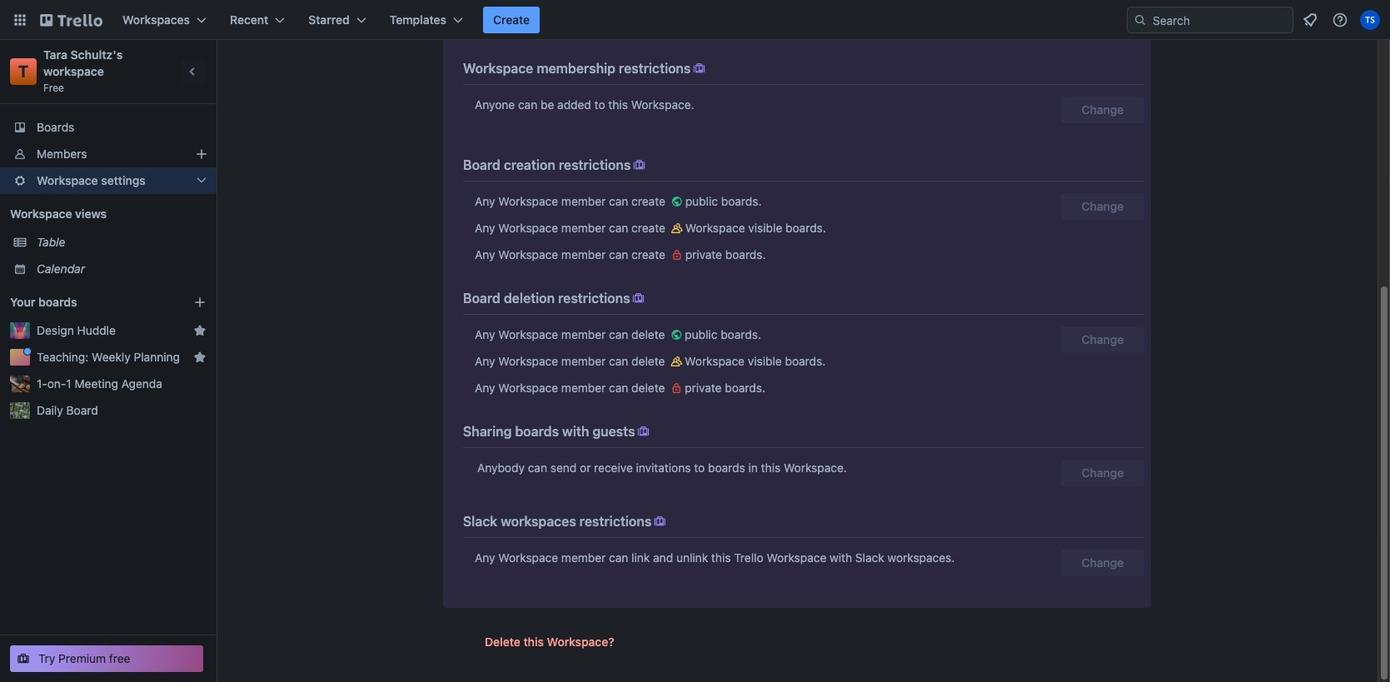 Task type: vqa. For each thing, say whether or not it's contained in the screenshot.
right sm icon
no



Task type: describe. For each thing, give the bounding box(es) containing it.
receive
[[594, 461, 633, 475]]

visible for board creation restrictions
[[748, 221, 782, 235]]

weekly
[[92, 350, 131, 364]]

anybody can send or receive invitations to boards in this workspace.
[[477, 461, 847, 475]]

meeting
[[75, 376, 118, 391]]

1 horizontal spatial with
[[830, 551, 852, 565]]

tara schultz's workspace link
[[43, 47, 126, 78]]

design huddle
[[37, 323, 116, 337]]

anybody
[[477, 461, 525, 475]]

workspace membership restrictions
[[463, 61, 691, 76]]

t
[[18, 62, 29, 81]]

slack workspaces restrictions
[[463, 514, 652, 529]]

calendar
[[37, 262, 85, 276]]

send
[[550, 461, 577, 475]]

create for workspace visible boards.
[[631, 221, 665, 235]]

members link
[[0, 141, 217, 167]]

sharing
[[463, 424, 512, 439]]

board deletion restrictions
[[463, 291, 630, 306]]

creation
[[504, 157, 555, 172]]

teaching: weekly planning
[[37, 350, 180, 364]]

this inside button
[[523, 635, 544, 649]]

or
[[580, 461, 591, 475]]

any workspace member can create for private boards.
[[475, 247, 669, 262]]

tara schultz's workspace free
[[43, 47, 126, 94]]

0 horizontal spatial to
[[594, 97, 605, 112]]

starred button
[[298, 7, 376, 33]]

added
[[557, 97, 591, 112]]

views
[[75, 207, 107, 221]]

change link for board deletion restrictions
[[1061, 326, 1144, 353]]

2 any from the top
[[475, 221, 495, 235]]

sm image for board deletion restrictions
[[630, 290, 647, 306]]

recent button
[[220, 7, 295, 33]]

this right added
[[608, 97, 628, 112]]

table
[[37, 235, 65, 249]]

tara schultz (taraschultz7) image
[[1360, 10, 1380, 30]]

teaching: weekly planning button
[[37, 349, 187, 366]]

any workspace member can create for public boards.
[[475, 194, 669, 208]]

free
[[109, 651, 130, 665]]

try
[[38, 651, 55, 665]]

2 horizontal spatial boards
[[708, 461, 745, 475]]

workspaces button
[[112, 7, 217, 33]]

3 member from the top
[[561, 247, 606, 262]]

boards link
[[0, 114, 217, 141]]

restrictions for board deletion restrictions
[[558, 291, 630, 306]]

workspace inside dropdown button
[[37, 173, 98, 187]]

restrictions for slack workspaces restrictions
[[579, 514, 652, 529]]

0 vertical spatial slack
[[463, 514, 497, 529]]

delete for private boards.
[[631, 381, 665, 395]]

your boards with 4 items element
[[10, 292, 168, 312]]

this left trello
[[711, 551, 731, 565]]

delete for public boards.
[[631, 327, 665, 341]]

templates button
[[380, 7, 473, 33]]

primary element
[[0, 0, 1390, 40]]

change for board deletion restrictions
[[1081, 332, 1124, 346]]

change link for board creation restrictions
[[1061, 193, 1144, 220]]

anyone
[[475, 97, 515, 112]]

link
[[631, 551, 650, 565]]

delete this workspace?
[[485, 635, 614, 649]]

sm image for slack workspaces restrictions
[[652, 513, 668, 530]]

and
[[653, 551, 673, 565]]

any workspace member can create for workspace visible boards.
[[475, 221, 669, 235]]

7 member from the top
[[561, 551, 606, 565]]

6 member from the top
[[561, 381, 606, 395]]

teaching:
[[37, 350, 89, 364]]

4 sm image from the top
[[668, 380, 685, 396]]

design huddle button
[[37, 322, 187, 339]]

calendar link
[[37, 261, 207, 277]]

restrictions for workspace membership restrictions
[[619, 61, 691, 76]]

change link for sharing boards with guests
[[1061, 460, 1144, 486]]

change inside button
[[1081, 102, 1124, 117]]

1-
[[37, 376, 47, 391]]

schultz's
[[70, 47, 123, 62]]

create for private boards.
[[631, 247, 665, 262]]

change link for slack workspaces restrictions
[[1061, 550, 1144, 576]]

private for board creation restrictions
[[685, 247, 722, 262]]

change for slack workspaces restrictions
[[1081, 556, 1124, 570]]

boards
[[37, 120, 74, 134]]

workspaces
[[501, 514, 576, 529]]

1
[[66, 376, 71, 391]]

2 sm image from the top
[[669, 220, 685, 237]]

workspace settings button
[[0, 167, 217, 194]]

sharing boards with guests
[[463, 424, 635, 439]]

starred icon image for design huddle
[[193, 324, 207, 337]]

membership
[[537, 61, 615, 76]]

workspaces.
[[887, 551, 955, 565]]

trello
[[734, 551, 763, 565]]

delete
[[485, 635, 520, 649]]

templates
[[390, 12, 446, 27]]

huddle
[[77, 323, 116, 337]]

1-on-1 meeting agenda link
[[37, 376, 207, 392]]

private for board deletion restrictions
[[685, 381, 722, 395]]

back to home image
[[40, 7, 102, 33]]

t link
[[10, 58, 37, 85]]

2 vertical spatial board
[[66, 403, 98, 417]]

any workspace member can delete for public boards.
[[475, 327, 668, 341]]

daily board link
[[37, 402, 207, 419]]



Task type: locate. For each thing, give the bounding box(es) containing it.
1 create from the top
[[631, 194, 665, 208]]

1 sm image from the top
[[669, 193, 685, 210]]

1 vertical spatial private
[[685, 381, 722, 395]]

boards up design
[[38, 295, 77, 309]]

workspace views
[[10, 207, 107, 221]]

Search field
[[1147, 7, 1293, 32]]

create button
[[483, 7, 540, 33]]

workspace navigation collapse icon image
[[182, 60, 205, 83]]

2 vertical spatial any workspace member can delete
[[475, 381, 668, 395]]

delete this workspace? button
[[475, 629, 624, 655]]

0 horizontal spatial with
[[562, 424, 589, 439]]

0 horizontal spatial workspace.
[[631, 97, 694, 112]]

0 notifications image
[[1300, 10, 1320, 30]]

in
[[748, 461, 758, 475]]

restrictions right deletion
[[558, 291, 630, 306]]

member
[[561, 194, 606, 208], [561, 221, 606, 235], [561, 247, 606, 262], [561, 327, 606, 341], [561, 354, 606, 368], [561, 381, 606, 395], [561, 551, 606, 565]]

0 vertical spatial board
[[463, 157, 500, 172]]

3 sm image from the top
[[668, 326, 685, 343]]

board left deletion
[[463, 291, 500, 306]]

1 member from the top
[[561, 194, 606, 208]]

change for board creation restrictions
[[1081, 199, 1124, 213]]

open information menu image
[[1332, 12, 1348, 28]]

starred icon image
[[193, 324, 207, 337], [193, 351, 207, 364]]

1 vertical spatial public boards.
[[685, 327, 761, 341]]

with left "workspaces."
[[830, 551, 852, 565]]

0 vertical spatial private boards.
[[685, 247, 766, 262]]

3 create from the top
[[631, 247, 665, 262]]

1 public boards. from the top
[[685, 194, 762, 208]]

boards up send
[[515, 424, 559, 439]]

members
[[37, 147, 87, 161]]

any workspace member can delete for workspace visible boards.
[[475, 354, 668, 368]]

workspace
[[463, 61, 533, 76], [37, 173, 98, 187], [498, 194, 558, 208], [10, 207, 72, 221], [498, 221, 558, 235], [685, 221, 745, 235], [498, 247, 558, 262], [498, 327, 558, 341], [498, 354, 558, 368], [685, 354, 745, 368], [498, 381, 558, 395], [498, 551, 558, 565], [767, 551, 826, 565]]

boards for sharing
[[515, 424, 559, 439]]

to right added
[[594, 97, 605, 112]]

board
[[463, 157, 500, 172], [463, 291, 500, 306], [66, 403, 98, 417]]

on-
[[47, 376, 66, 391]]

restrictions up link
[[579, 514, 652, 529]]

starred icon image down add board image
[[193, 324, 207, 337]]

any workspace member can create
[[475, 194, 669, 208], [475, 221, 669, 235], [475, 247, 669, 262]]

1 vertical spatial any workspace member can delete
[[475, 354, 668, 368]]

add board image
[[193, 296, 207, 309]]

sm image for workspace membership restrictions
[[691, 60, 707, 77]]

private boards. for board creation restrictions
[[685, 247, 766, 262]]

0 vertical spatial with
[[562, 424, 589, 439]]

2 starred icon image from the top
[[193, 351, 207, 364]]

your boards
[[10, 295, 77, 309]]

2 public from the top
[[685, 327, 717, 341]]

0 vertical spatial boards
[[38, 295, 77, 309]]

4 any from the top
[[475, 327, 495, 341]]

1 delete from the top
[[631, 327, 665, 341]]

workspace visible boards. for board deletion restrictions
[[685, 354, 826, 368]]

workspaces
[[122, 12, 190, 27]]

invitations
[[636, 461, 691, 475]]

1 private boards. from the top
[[685, 247, 766, 262]]

5 any from the top
[[475, 354, 495, 368]]

1 horizontal spatial slack
[[855, 551, 884, 565]]

2 any workspace member can delete from the top
[[475, 354, 668, 368]]

1 vertical spatial public
[[685, 327, 717, 341]]

visible
[[748, 221, 782, 235], [748, 354, 782, 368]]

2 change from the top
[[1081, 199, 1124, 213]]

1 vertical spatial workspace.
[[784, 461, 847, 475]]

with up or
[[562, 424, 589, 439]]

2 vertical spatial create
[[631, 247, 665, 262]]

daily
[[37, 403, 63, 417]]

daily board
[[37, 403, 98, 417]]

2 delete from the top
[[631, 354, 665, 368]]

1 vertical spatial workspace visible boards.
[[685, 354, 826, 368]]

agenda
[[121, 376, 162, 391]]

change for sharing boards with guests
[[1081, 466, 1124, 480]]

sm image for board creation restrictions
[[631, 157, 647, 173]]

7 any from the top
[[475, 551, 495, 565]]

1 any from the top
[[475, 194, 495, 208]]

boards left in
[[708, 461, 745, 475]]

4 change from the top
[[1081, 466, 1124, 480]]

3 delete from the top
[[631, 381, 665, 395]]

2 public boards. from the top
[[685, 327, 761, 341]]

3 any from the top
[[475, 247, 495, 262]]

any workspace member can delete for private boards.
[[475, 381, 668, 395]]

4 member from the top
[[561, 327, 606, 341]]

workspace visible boards. for board creation restrictions
[[685, 221, 826, 235]]

restrictions for board creation restrictions
[[559, 157, 631, 172]]

to right invitations
[[694, 461, 705, 475]]

any
[[475, 194, 495, 208], [475, 221, 495, 235], [475, 247, 495, 262], [475, 327, 495, 341], [475, 354, 495, 368], [475, 381, 495, 395], [475, 551, 495, 565]]

change button
[[1061, 97, 1144, 123]]

create
[[493, 12, 530, 27]]

this right in
[[761, 461, 781, 475]]

restrictions down primary element
[[619, 61, 691, 76]]

2 workspace visible boards. from the top
[[685, 354, 826, 368]]

starred
[[308, 12, 350, 27]]

3 any workspace member can create from the top
[[475, 247, 669, 262]]

2 create from the top
[[631, 221, 665, 235]]

private boards.
[[685, 247, 766, 262], [685, 381, 765, 395]]

0 vertical spatial workspace visible boards.
[[685, 221, 826, 235]]

planning
[[134, 350, 180, 364]]

3 change from the top
[[1081, 332, 1124, 346]]

slack
[[463, 514, 497, 529], [855, 551, 884, 565]]

workspace settings
[[37, 173, 146, 187]]

1 any workspace member can delete from the top
[[475, 327, 668, 341]]

1 horizontal spatial to
[[694, 461, 705, 475]]

any workspace member can link and unlink this trello workspace with slack workspaces.
[[475, 551, 955, 565]]

2 private from the top
[[685, 381, 722, 395]]

board down 1 at the bottom of page
[[66, 403, 98, 417]]

deletion
[[504, 291, 555, 306]]

starred icon image for teaching: weekly planning
[[193, 351, 207, 364]]

create for public boards.
[[631, 194, 665, 208]]

0 vertical spatial starred icon image
[[193, 324, 207, 337]]

0 vertical spatial create
[[631, 194, 665, 208]]

3 any workspace member can delete from the top
[[475, 381, 668, 395]]

workspace
[[43, 64, 104, 78]]

public for board creation restrictions
[[685, 194, 718, 208]]

unlink
[[676, 551, 708, 565]]

this
[[608, 97, 628, 112], [761, 461, 781, 475], [711, 551, 731, 565], [523, 635, 544, 649]]

public
[[685, 194, 718, 208], [685, 327, 717, 341]]

board for board creation restrictions
[[463, 157, 500, 172]]

0 vertical spatial delete
[[631, 327, 665, 341]]

5 change from the top
[[1081, 556, 1124, 570]]

public boards. for board creation restrictions
[[685, 194, 762, 208]]

0 horizontal spatial slack
[[463, 514, 497, 529]]

this right delete
[[523, 635, 544, 649]]

recent
[[230, 12, 268, 27]]

sm image
[[669, 193, 685, 210], [669, 220, 685, 237], [668, 326, 685, 343], [668, 380, 685, 396]]

1 change link from the top
[[1061, 193, 1144, 220]]

try premium free button
[[10, 645, 203, 672]]

1 any workspace member can create from the top
[[475, 194, 669, 208]]

0 horizontal spatial boards
[[38, 295, 77, 309]]

any workspace member can delete
[[475, 327, 668, 341], [475, 354, 668, 368], [475, 381, 668, 395]]

3 change link from the top
[[1061, 460, 1144, 486]]

2 member from the top
[[561, 221, 606, 235]]

0 vertical spatial public
[[685, 194, 718, 208]]

5 member from the top
[[561, 354, 606, 368]]

boards for your
[[38, 295, 77, 309]]

board creation restrictions
[[463, 157, 631, 172]]

0 vertical spatial workspace.
[[631, 97, 694, 112]]

search image
[[1134, 13, 1147, 27]]

be
[[541, 97, 554, 112]]

restrictions
[[619, 61, 691, 76], [559, 157, 631, 172], [558, 291, 630, 306], [579, 514, 652, 529]]

tara
[[43, 47, 67, 62]]

change
[[1081, 102, 1124, 117], [1081, 199, 1124, 213], [1081, 332, 1124, 346], [1081, 466, 1124, 480], [1081, 556, 1124, 570]]

board for board deletion restrictions
[[463, 291, 500, 306]]

restrictions down anyone can be added to this workspace.
[[559, 157, 631, 172]]

1-on-1 meeting agenda
[[37, 376, 162, 391]]

0 vertical spatial to
[[594, 97, 605, 112]]

1 horizontal spatial workspace.
[[784, 461, 847, 475]]

delete for workspace visible boards.
[[631, 354, 665, 368]]

starred icon image right 'planning'
[[193, 351, 207, 364]]

private boards. for board deletion restrictions
[[685, 381, 765, 395]]

change link
[[1061, 193, 1144, 220], [1061, 326, 1144, 353], [1061, 460, 1144, 486], [1061, 550, 1144, 576]]

boards.
[[721, 194, 762, 208], [785, 221, 826, 235], [725, 247, 766, 262], [721, 327, 761, 341], [785, 354, 826, 368], [725, 381, 765, 395]]

1 vertical spatial to
[[694, 461, 705, 475]]

slack left "workspaces."
[[855, 551, 884, 565]]

0 vertical spatial any workspace member can create
[[475, 194, 669, 208]]

1 horizontal spatial boards
[[515, 424, 559, 439]]

1 vertical spatial slack
[[855, 551, 884, 565]]

your
[[10, 295, 35, 309]]

design
[[37, 323, 74, 337]]

1 vertical spatial visible
[[748, 354, 782, 368]]

2 change link from the top
[[1061, 326, 1144, 353]]

1 vertical spatial with
[[830, 551, 852, 565]]

6 any from the top
[[475, 381, 495, 395]]

public boards. for board deletion restrictions
[[685, 327, 761, 341]]

visible for board deletion restrictions
[[748, 354, 782, 368]]

4 change link from the top
[[1061, 550, 1144, 576]]

1 private from the top
[[685, 247, 722, 262]]

workspace?
[[547, 635, 614, 649]]

1 public from the top
[[685, 194, 718, 208]]

boards
[[38, 295, 77, 309], [515, 424, 559, 439], [708, 461, 745, 475]]

2 any workspace member can create from the top
[[475, 221, 669, 235]]

free
[[43, 82, 64, 94]]

board left creation
[[463, 157, 500, 172]]

2 vertical spatial boards
[[708, 461, 745, 475]]

workspace visible boards.
[[685, 221, 826, 235], [685, 354, 826, 368]]

guests
[[592, 424, 635, 439]]

table link
[[37, 234, 207, 251]]

0 vertical spatial private
[[685, 247, 722, 262]]

1 vertical spatial boards
[[515, 424, 559, 439]]

sm image
[[691, 60, 707, 77], [631, 157, 647, 173], [669, 247, 685, 263], [630, 290, 647, 306], [668, 353, 685, 370], [635, 423, 652, 440], [652, 513, 668, 530]]

create
[[631, 194, 665, 208], [631, 221, 665, 235], [631, 247, 665, 262]]

1 vertical spatial board
[[463, 291, 500, 306]]

try premium free
[[38, 651, 130, 665]]

1 workspace visible boards. from the top
[[685, 221, 826, 235]]

public for board deletion restrictions
[[685, 327, 717, 341]]

premium
[[58, 651, 106, 665]]

private
[[685, 247, 722, 262], [685, 381, 722, 395]]

settings
[[101, 173, 146, 187]]

0 vertical spatial public boards.
[[685, 194, 762, 208]]

2 private boards. from the top
[[685, 381, 765, 395]]

with
[[562, 424, 589, 439], [830, 551, 852, 565]]

1 vertical spatial any workspace member can create
[[475, 221, 669, 235]]

public boards.
[[685, 194, 762, 208], [685, 327, 761, 341]]

slack down "anybody"
[[463, 514, 497, 529]]

0 vertical spatial visible
[[748, 221, 782, 235]]

1 vertical spatial private boards.
[[685, 381, 765, 395]]

1 vertical spatial create
[[631, 221, 665, 235]]

workspace.
[[631, 97, 694, 112], [784, 461, 847, 475]]

anyone can be added to this workspace.
[[475, 97, 694, 112]]

1 vertical spatial starred icon image
[[193, 351, 207, 364]]

1 change from the top
[[1081, 102, 1124, 117]]

2 vertical spatial delete
[[631, 381, 665, 395]]

1 starred icon image from the top
[[193, 324, 207, 337]]

0 vertical spatial any workspace member can delete
[[475, 327, 668, 341]]

2 vertical spatial any workspace member can create
[[475, 247, 669, 262]]

1 vertical spatial delete
[[631, 354, 665, 368]]

sm image for sharing boards with guests
[[635, 423, 652, 440]]



